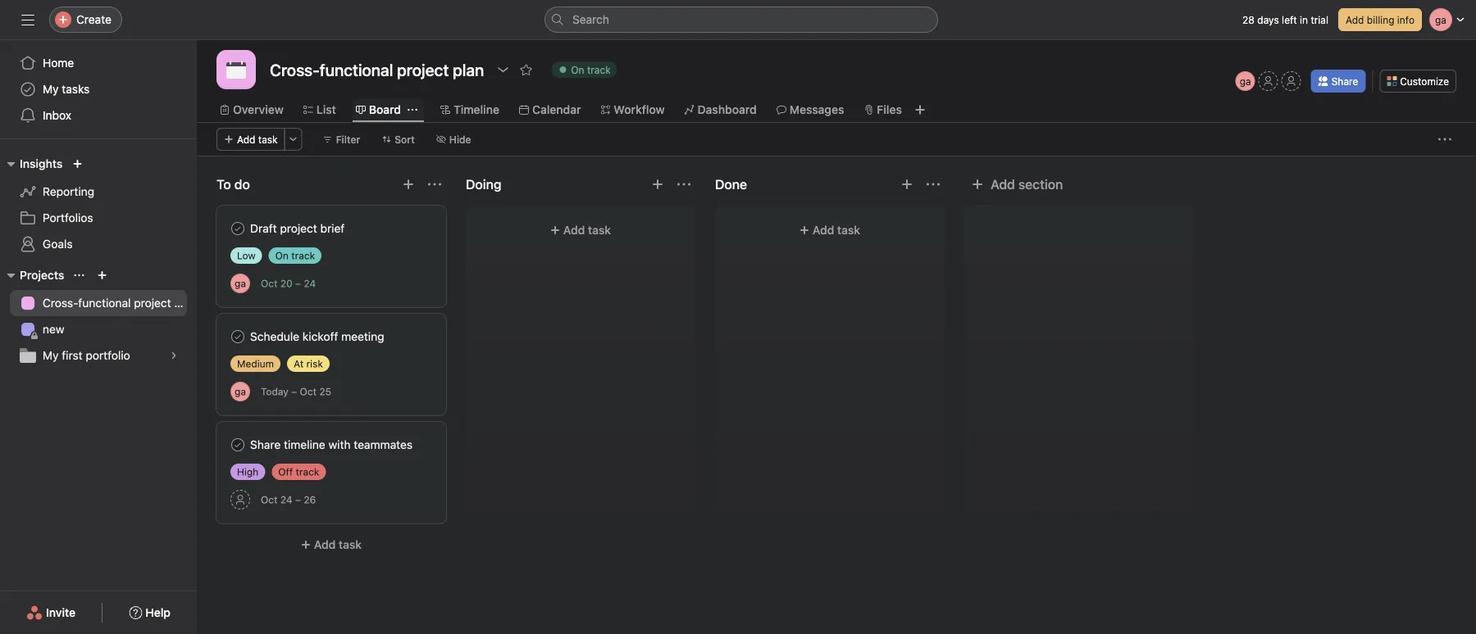 Task type: vqa. For each thing, say whether or not it's contained in the screenshot.
the tasks
yes



Task type: describe. For each thing, give the bounding box(es) containing it.
my first portfolio link
[[10, 343, 187, 369]]

draft
[[250, 222, 277, 235]]

on track inside on track popup button
[[571, 64, 611, 75]]

ga button for schedule kickoff meeting
[[230, 382, 250, 402]]

files link
[[864, 101, 902, 119]]

home link
[[10, 50, 187, 76]]

calendar
[[532, 103, 581, 116]]

filter
[[336, 134, 360, 145]]

more section actions image
[[927, 178, 940, 191]]

goals link
[[10, 231, 187, 258]]

my first portfolio
[[43, 349, 130, 362]]

more actions image
[[1438, 133, 1452, 146]]

workflow link
[[601, 101, 665, 119]]

oct 20 – 24
[[261, 278, 316, 289]]

my for my tasks
[[43, 82, 59, 96]]

timeline
[[454, 103, 499, 116]]

low
[[237, 250, 256, 262]]

completed image for share timeline with teammates
[[228, 435, 248, 455]]

dashboard link
[[684, 101, 757, 119]]

add to starred image
[[519, 63, 532, 76]]

at
[[294, 358, 304, 370]]

1 vertical spatial –
[[291, 386, 297, 398]]

add section
[[991, 177, 1063, 192]]

done
[[715, 177, 747, 192]]

today
[[261, 386, 289, 398]]

28
[[1243, 14, 1255, 25]]

1 vertical spatial on track
[[275, 250, 315, 262]]

my tasks
[[43, 82, 90, 96]]

board
[[369, 103, 401, 116]]

list link
[[303, 101, 336, 119]]

show options, current sort, top image
[[74, 271, 84, 280]]

new link
[[10, 317, 187, 343]]

messages link
[[776, 101, 844, 119]]

timeline link
[[440, 101, 499, 119]]

projects element
[[0, 261, 197, 372]]

my tasks link
[[10, 76, 187, 103]]

create button
[[49, 7, 122, 33]]

search
[[572, 13, 609, 26]]

reporting link
[[10, 179, 187, 205]]

search list box
[[545, 7, 938, 33]]

26
[[304, 495, 316, 506]]

billing
[[1367, 14, 1395, 25]]

more section actions image for doing
[[677, 178, 691, 191]]

projects button
[[0, 266, 64, 285]]

portfolios link
[[10, 205, 187, 231]]

to do
[[217, 177, 250, 192]]

goals
[[43, 237, 73, 251]]

add section button
[[964, 170, 1070, 199]]

track inside popup button
[[587, 64, 611, 75]]

share button
[[1311, 70, 1366, 93]]

projects
[[20, 269, 64, 282]]

hide button
[[429, 128, 479, 151]]

add task image for done
[[900, 178, 914, 191]]

invite button
[[16, 599, 86, 628]]

track for brief
[[291, 250, 315, 262]]

days
[[1258, 14, 1279, 25]]

on track button
[[544, 58, 625, 81]]

left
[[1282, 14, 1297, 25]]

filter button
[[315, 128, 368, 151]]

tasks
[[62, 82, 90, 96]]

completed checkbox for schedule
[[228, 327, 248, 347]]

insights element
[[0, 149, 197, 261]]

completed image
[[228, 219, 248, 239]]

medium
[[237, 358, 274, 370]]

today – oct 25
[[261, 386, 331, 398]]

25
[[319, 386, 331, 398]]

project inside cross-functional project plan link
[[134, 296, 171, 310]]

reporting
[[43, 185, 94, 198]]

sort button
[[374, 128, 422, 151]]

trial
[[1311, 14, 1329, 25]]

inbox
[[43, 109, 71, 122]]

– for project
[[295, 278, 301, 289]]

share for share
[[1332, 75, 1358, 87]]

0 vertical spatial project
[[280, 222, 317, 235]]

new project or portfolio image
[[97, 271, 107, 280]]

cross-functional project plan link
[[10, 290, 197, 317]]

more section actions image for to do
[[428, 178, 441, 191]]

0 vertical spatial ga button
[[1236, 71, 1255, 91]]

kickoff
[[303, 330, 338, 344]]

doing
[[466, 177, 502, 192]]

sort
[[395, 134, 415, 145]]

insights
[[20, 157, 63, 171]]

schedule
[[250, 330, 299, 344]]

info
[[1397, 14, 1415, 25]]

global element
[[0, 40, 197, 139]]

add tab image
[[914, 103, 927, 116]]

ga for draft project brief
[[235, 278, 246, 289]]

0 vertical spatial ga
[[1240, 75, 1251, 87]]



Task type: locate. For each thing, give the bounding box(es) containing it.
1 completed image from the top
[[228, 327, 248, 347]]

more section actions image
[[428, 178, 441, 191], [677, 178, 691, 191]]

customize
[[1400, 75, 1449, 87]]

0 horizontal spatial on track
[[275, 250, 315, 262]]

Completed checkbox
[[228, 219, 248, 239], [228, 327, 248, 347], [228, 435, 248, 455]]

draft project brief
[[250, 222, 345, 235]]

messages
[[790, 103, 844, 116]]

customize button
[[1380, 70, 1457, 93]]

brief
[[320, 222, 345, 235]]

0 horizontal spatial project
[[134, 296, 171, 310]]

0 vertical spatial on
[[571, 64, 584, 75]]

2 vertical spatial ga button
[[230, 382, 250, 402]]

track right off
[[296, 467, 319, 478]]

1 vertical spatial my
[[43, 349, 59, 362]]

0 horizontal spatial 24
[[280, 495, 292, 506]]

meeting
[[341, 330, 384, 344]]

oct left 25
[[300, 386, 317, 398]]

add inside add billing info "button"
[[1346, 14, 1364, 25]]

2 horizontal spatial add task image
[[900, 178, 914, 191]]

2 vertical spatial completed checkbox
[[228, 435, 248, 455]]

2 completed image from the top
[[228, 435, 248, 455]]

0 vertical spatial oct
[[261, 278, 278, 289]]

completed checkbox for share
[[228, 435, 248, 455]]

24 left the 26 on the bottom left of page
[[280, 495, 292, 506]]

1 more section actions image from the left
[[428, 178, 441, 191]]

on up 'calendar'
[[571, 64, 584, 75]]

ga button for draft project brief
[[230, 274, 250, 294]]

project left plan
[[134, 296, 171, 310]]

on track down draft project brief at the left top of page
[[275, 250, 315, 262]]

track for with
[[296, 467, 319, 478]]

completed checkbox for draft
[[228, 219, 248, 239]]

my left "first"
[[43, 349, 59, 362]]

completed image up high
[[228, 435, 248, 455]]

show options image
[[496, 63, 510, 76]]

on
[[571, 64, 584, 75], [275, 250, 289, 262]]

2 more section actions image from the left
[[677, 178, 691, 191]]

add billing info
[[1346, 14, 1415, 25]]

1 completed checkbox from the top
[[228, 219, 248, 239]]

–
[[295, 278, 301, 289], [291, 386, 297, 398], [295, 495, 301, 506]]

0 vertical spatial track
[[587, 64, 611, 75]]

off track
[[278, 467, 319, 478]]

task
[[258, 134, 278, 145], [588, 223, 611, 237], [837, 223, 860, 237], [339, 538, 362, 552]]

1 horizontal spatial project
[[280, 222, 317, 235]]

plan
[[174, 296, 197, 310]]

oct left 20
[[261, 278, 278, 289]]

oct for project
[[261, 278, 278, 289]]

project left 'brief'
[[280, 222, 317, 235]]

add task image left more section actions image
[[900, 178, 914, 191]]

1 horizontal spatial on track
[[571, 64, 611, 75]]

workflow
[[614, 103, 665, 116]]

add
[[1346, 14, 1364, 25], [237, 134, 255, 145], [991, 177, 1015, 192], [563, 223, 585, 237], [813, 223, 834, 237], [314, 538, 336, 552]]

on track down search
[[571, 64, 611, 75]]

more actions image
[[288, 134, 298, 144]]

completed image for schedule kickoff meeting
[[228, 327, 248, 347]]

portfolio
[[86, 349, 130, 362]]

on up 20
[[275, 250, 289, 262]]

more section actions image left done
[[677, 178, 691, 191]]

1 horizontal spatial more section actions image
[[677, 178, 691, 191]]

0 vertical spatial –
[[295, 278, 301, 289]]

share inside button
[[1332, 75, 1358, 87]]

oct 24 – 26
[[261, 495, 316, 506]]

add task button
[[217, 128, 285, 151], [476, 216, 686, 245], [725, 216, 935, 245], [217, 531, 446, 560]]

1 horizontal spatial add task image
[[651, 178, 664, 191]]

functional
[[78, 296, 131, 310]]

portfolios
[[43, 211, 93, 225]]

oct for timeline
[[261, 495, 278, 506]]

at risk
[[294, 358, 323, 370]]

1 vertical spatial on
[[275, 250, 289, 262]]

add task image for doing
[[651, 178, 664, 191]]

my for my first portfolio
[[43, 349, 59, 362]]

1 vertical spatial share
[[250, 438, 281, 452]]

on inside popup button
[[571, 64, 584, 75]]

high
[[237, 467, 259, 478]]

1 my from the top
[[43, 82, 59, 96]]

ga button
[[1236, 71, 1255, 91], [230, 274, 250, 294], [230, 382, 250, 402]]

2 completed checkbox from the top
[[228, 327, 248, 347]]

overview
[[233, 103, 284, 116]]

share up high
[[250, 438, 281, 452]]

calendar link
[[519, 101, 581, 119]]

2 vertical spatial ga
[[235, 386, 246, 398]]

ga for schedule kickoff meeting
[[235, 386, 246, 398]]

0 vertical spatial on track
[[571, 64, 611, 75]]

my left tasks
[[43, 82, 59, 96]]

2 vertical spatial oct
[[261, 495, 278, 506]]

0 horizontal spatial share
[[250, 438, 281, 452]]

inbox link
[[10, 103, 187, 129]]

see details, my first portfolio image
[[169, 351, 179, 361]]

new image
[[72, 159, 82, 169]]

1 vertical spatial ga
[[235, 278, 246, 289]]

track down search
[[587, 64, 611, 75]]

completed checkbox up high
[[228, 435, 248, 455]]

share down add billing info
[[1332, 75, 1358, 87]]

help button
[[118, 599, 181, 628]]

completed checkbox up medium
[[228, 327, 248, 347]]

0 vertical spatial completed image
[[228, 327, 248, 347]]

oct left the 26 on the bottom left of page
[[261, 495, 278, 506]]

2 add task image from the left
[[651, 178, 664, 191]]

off
[[278, 467, 293, 478]]

28 days left in trial
[[1243, 14, 1329, 25]]

0 horizontal spatial on
[[275, 250, 289, 262]]

completed checkbox left draft
[[228, 219, 248, 239]]

1 vertical spatial oct
[[300, 386, 317, 398]]

help
[[145, 606, 171, 620]]

in
[[1300, 14, 1308, 25]]

overview link
[[220, 101, 284, 119]]

my inside projects element
[[43, 349, 59, 362]]

1 vertical spatial project
[[134, 296, 171, 310]]

track
[[587, 64, 611, 75], [291, 250, 315, 262], [296, 467, 319, 478]]

share for share timeline with teammates
[[250, 438, 281, 452]]

2 vertical spatial track
[[296, 467, 319, 478]]

add task
[[237, 134, 278, 145], [563, 223, 611, 237], [813, 223, 860, 237], [314, 538, 362, 552]]

1 horizontal spatial share
[[1332, 75, 1358, 87]]

teammates
[[354, 438, 413, 452]]

section
[[1018, 177, 1063, 192]]

completed image
[[228, 327, 248, 347], [228, 435, 248, 455]]

– for timeline
[[295, 495, 301, 506]]

1 vertical spatial 24
[[280, 495, 292, 506]]

cross-functional project plan
[[43, 296, 197, 310]]

add billing info button
[[1338, 8, 1422, 31]]

on track
[[571, 64, 611, 75], [275, 250, 315, 262]]

1 vertical spatial ga button
[[230, 274, 250, 294]]

1 vertical spatial track
[[291, 250, 315, 262]]

schedule kickoff meeting
[[250, 330, 384, 344]]

ga button down medium
[[230, 382, 250, 402]]

board link
[[356, 101, 401, 119]]

2 vertical spatial –
[[295, 495, 301, 506]]

– right 20
[[295, 278, 301, 289]]

add task image for to do
[[402, 178, 415, 191]]

– left the 26 on the bottom left of page
[[295, 495, 301, 506]]

1 vertical spatial completed checkbox
[[228, 327, 248, 347]]

cross-
[[43, 296, 78, 310]]

ga button down low
[[230, 274, 250, 294]]

my inside "link"
[[43, 82, 59, 96]]

new
[[43, 323, 64, 336]]

ga button down 28
[[1236, 71, 1255, 91]]

search button
[[545, 7, 938, 33]]

3 completed checkbox from the top
[[228, 435, 248, 455]]

0 vertical spatial completed checkbox
[[228, 219, 248, 239]]

1 add task image from the left
[[402, 178, 415, 191]]

add task image left done
[[651, 178, 664, 191]]

None text field
[[266, 55, 488, 84]]

2 my from the top
[[43, 349, 59, 362]]

0 horizontal spatial more section actions image
[[428, 178, 441, 191]]

24 right 20
[[304, 278, 316, 289]]

home
[[43, 56, 74, 70]]

create
[[76, 13, 111, 26]]

ga down medium
[[235, 386, 246, 398]]

0 horizontal spatial add task image
[[402, 178, 415, 191]]

0 vertical spatial my
[[43, 82, 59, 96]]

3 add task image from the left
[[900, 178, 914, 191]]

invite
[[46, 606, 76, 620]]

more section actions image down hide dropdown button
[[428, 178, 441, 191]]

risk
[[306, 358, 323, 370]]

hide sidebar image
[[21, 13, 34, 26]]

0 vertical spatial share
[[1332, 75, 1358, 87]]

dashboard
[[698, 103, 757, 116]]

1 horizontal spatial on
[[571, 64, 584, 75]]

first
[[62, 349, 83, 362]]

1 vertical spatial completed image
[[228, 435, 248, 455]]

calendar image
[[226, 60, 246, 80]]

share
[[1332, 75, 1358, 87], [250, 438, 281, 452]]

20
[[280, 278, 292, 289]]

ga down low
[[235, 278, 246, 289]]

ga down 28
[[1240, 75, 1251, 87]]

add task image down sort
[[402, 178, 415, 191]]

oct
[[261, 278, 278, 289], [300, 386, 317, 398], [261, 495, 278, 506]]

24
[[304, 278, 316, 289], [280, 495, 292, 506]]

0 vertical spatial 24
[[304, 278, 316, 289]]

add task image
[[402, 178, 415, 191], [651, 178, 664, 191], [900, 178, 914, 191]]

– right today
[[291, 386, 297, 398]]

with
[[328, 438, 351, 452]]

insights button
[[0, 154, 63, 174]]

completed image up medium
[[228, 327, 248, 347]]

files
[[877, 103, 902, 116]]

timeline
[[284, 438, 325, 452]]

track down draft project brief at the left top of page
[[291, 250, 315, 262]]

hide
[[449, 134, 471, 145]]

ga
[[1240, 75, 1251, 87], [235, 278, 246, 289], [235, 386, 246, 398]]

add inside add section button
[[991, 177, 1015, 192]]

1 horizontal spatial 24
[[304, 278, 316, 289]]

tab actions image
[[408, 105, 417, 115]]

share timeline with teammates
[[250, 438, 413, 452]]



